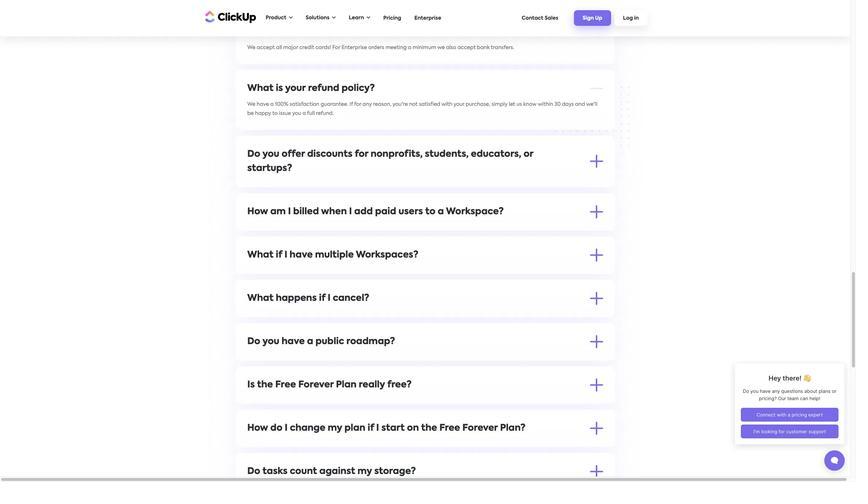Task type: vqa. For each thing, say whether or not it's contained in the screenshot.
the middle "if"
yes



Task type: describe. For each thing, give the bounding box(es) containing it.
automatically
[[268, 225, 303, 231]]

solutions button
[[302, 11, 339, 26]]

0 horizontal spatial enterprise
[[342, 45, 367, 50]]

0 horizontal spatial students,
[[271, 209, 294, 214]]

left
[[422, 225, 430, 231]]

this up prorated
[[341, 218, 350, 223]]

1 vertical spatial head
[[443, 218, 456, 223]]

startup
[[400, 218, 418, 223]]

anytime!
[[307, 312, 330, 317]]

with
[[442, 102, 453, 107]]

all for to
[[264, 182, 270, 187]]

information:
[[407, 182, 438, 187]]

i up this form link
[[349, 208, 352, 217]]

log
[[623, 16, 633, 21]]

0 vertical spatial enterprise
[[414, 15, 441, 21]]

1 accept from the left
[[257, 45, 275, 50]]

0 vertical spatial an
[[405, 269, 411, 274]]

clickup image
[[203, 10, 256, 24]]

we accept all major credit cards! for enterprise orders meeting a minimum we also accept bank transfers.
[[247, 45, 514, 50]]

forever for than
[[375, 399, 393, 404]]

cancel?
[[333, 294, 370, 303]]

for inside clickup automatically bills you at a prorated price based on the time left in your cycle for any paid users added to your workspace. paid users include members and internal guests.
[[464, 225, 471, 231]]

for up based
[[387, 218, 394, 223]]

other
[[548, 399, 561, 404]]

the up "care"
[[421, 424, 437, 434]]

my for against
[[358, 468, 372, 477]]

1 vertical spatial more
[[497, 218, 510, 223]]

by
[[290, 408, 296, 413]]

what for what is your refund policy?
[[247, 84, 274, 93]]

your right "do,"
[[366, 312, 377, 317]]

we inside for sure! this is so much more than a trial. the free forever plan offers an unmatched level of functionality compared to other "freemium" apps. we do this by making money on our paid plans.
[[262, 408, 270, 413]]

paid inside for sure! this is so much more than a trial. the free forever plan offers an unmatched level of functionality compared to other "freemium" apps. we do this by making money on our paid plans.
[[353, 408, 364, 413]]

for down academic
[[489, 218, 496, 223]]

how for how am i billed when i add paid users to a workspace?
[[247, 208, 268, 217]]

meeting
[[386, 45, 407, 50]]

2 vertical spatial all
[[432, 442, 438, 447]]

billed
[[293, 208, 319, 217]]

what for what happens if i cancel?
[[247, 294, 274, 303]]

this inside for sure! this is so much more than a trial. the free forever plan offers an unmatched level of functionality compared to other "freemium" apps. we do this by making money on our paid plans.
[[280, 408, 288, 413]]

for for fill
[[262, 218, 270, 223]]

30
[[555, 102, 561, 107]]

roadmap?
[[347, 338, 395, 347]]

to left 'take'
[[394, 442, 399, 447]]

let
[[509, 102, 516, 107]]

will
[[410, 312, 418, 317]]

we for we accept all major credit cards! for enterprise orders meeting a minimum we also accept bank transfers.
[[247, 45, 256, 50]]

cancel
[[282, 312, 299, 317]]

a right click
[[438, 208, 444, 217]]

a left 100%
[[271, 102, 274, 107]]

sales
[[545, 15, 558, 21]]

plan inside for sure! this is so much more than a trial. the free forever plan offers an unmatched level of functionality compared to other "freemium" apps. we do this by making money on our paid plans.
[[395, 399, 406, 404]]

methods
[[321, 27, 363, 36]]

your inside we have a 100% satisfaction guarantee. if for any reason, you're not satisfied with your purchase, simply let us know within 30 days and we'll be happy to issue you a full refund.
[[454, 102, 465, 107]]

you've
[[262, 442, 278, 447]]

is for per
[[271, 269, 275, 274]]

you
[[290, 356, 299, 361]]

and up bills
[[311, 218, 321, 223]]

0 horizontal spatial plan
[[345, 424, 366, 434]]

orders
[[369, 45, 384, 50]]

0 horizontal spatial plan
[[336, 381, 357, 390]]

change
[[290, 424, 326, 434]]

free for much
[[362, 399, 373, 404]]

2 horizontal spatial if
[[368, 424, 374, 434]]

cards!
[[316, 45, 331, 50]]

the inside clickup automatically bills you at a prorated price based on the time left in your cycle for any paid users added to your workspace. paid users include members and internal guests.
[[400, 225, 408, 231]]

1 vertical spatial payment
[[480, 442, 503, 447]]

you're free to cancel at anytime! when you do, your current plan will last until the end of your billing cycle, unless you choose to downgrade immediately.
[[247, 312, 595, 326]]

unless
[[513, 312, 528, 317]]

0 horizontal spatial cycle,
[[453, 442, 467, 447]]

you inside clickup automatically bills you at a prorated price based on the time left in your cycle for any paid users added to your workspace. paid users include members and internal guests.
[[315, 225, 324, 231]]

when
[[331, 312, 345, 317]]

1 horizontal spatial if
[[319, 294, 326, 303]]

0 vertical spatial out
[[323, 182, 331, 187]]

find
[[311, 356, 321, 361]]

bank
[[477, 45, 490, 50]]

solutions
[[306, 15, 329, 20]]

add
[[354, 208, 373, 217]]

to up for startups, fill out and submit this form to apply for a startup credit, or head to this page for more info
[[388, 209, 394, 214]]

on for start
[[407, 424, 419, 434]]

contact sales button
[[518, 12, 562, 24]]

your left cycle
[[437, 225, 448, 231]]

upgrade.
[[438, 269, 461, 274]]

have inside we have a 100% satisfaction guarantee. if for any reason, you're not satisfied with your purchase, simply let us know within 30 days and we'll be happy to issue you a full refund.
[[257, 102, 269, 107]]

you're
[[247, 312, 263, 317]]

log in link
[[614, 10, 648, 26]]

your up satisfaction at top
[[285, 84, 306, 93]]

to right yes
[[257, 182, 262, 187]]

we for we certainly do! you can find it here .
[[247, 356, 256, 361]]

area
[[381, 442, 393, 447]]

0 vertical spatial if
[[276, 251, 282, 260]]

learn button
[[345, 11, 374, 26]]

for right cards!
[[332, 45, 340, 50]]

price
[[361, 225, 374, 231]]

the right is
[[257, 381, 273, 390]]

1 vertical spatial have
[[290, 251, 313, 260]]

0 vertical spatial more
[[392, 182, 405, 187]]

contact sales
[[522, 15, 558, 21]]

0 vertical spatial do
[[366, 27, 378, 36]]

a left team,
[[301, 442, 304, 447]]

simply
[[492, 102, 508, 107]]

above!
[[287, 182, 304, 187]]

more inside for sure! this is so much more than a trial. the free forever plan offers an unmatched level of functionality compared to other "freemium" apps. we do this by making money on our paid plans.
[[308, 399, 321, 404]]

at for i
[[300, 312, 306, 317]]

i up created
[[285, 424, 288, 434]]

a inside clickup automatically bills you at a prorated price based on the time left in your cycle for any paid users added to your workspace. paid users include members and internal guests.
[[332, 225, 336, 231]]

what for what payment methods do you accept?
[[247, 27, 274, 36]]

your right end
[[469, 312, 480, 317]]

level
[[461, 399, 472, 404]]

a up can
[[307, 338, 313, 347]]

bills
[[305, 225, 314, 231]]

link
[[405, 209, 413, 214]]

happy
[[255, 111, 271, 116]]

0 horizontal spatial we
[[322, 442, 329, 447]]

how for how do i change my plan if i start on the free forever plan?
[[247, 424, 268, 434]]

do you offer discounts for nonprofits, students, educators, or startups?
[[247, 150, 534, 173]]

0 horizontal spatial head
[[374, 209, 387, 214]]

you inside do you offer discounts for nonprofits, students, educators, or startups?
[[263, 150, 280, 159]]

refund
[[308, 84, 340, 93]]

your up this page link
[[466, 209, 477, 214]]

2 horizontal spatial users
[[589, 225, 602, 231]]

the left above! on the left of the page
[[277, 182, 285, 187]]

what for what if i have multiple workspaces?
[[247, 251, 274, 260]]

current
[[378, 312, 396, 317]]

is
[[247, 381, 255, 390]]

my for change
[[328, 424, 342, 434]]

1 horizontal spatial users
[[495, 225, 508, 231]]

is the free forever plan really free?
[[247, 381, 412, 390]]

all for accept
[[276, 45, 282, 50]]

a down this link link
[[395, 218, 398, 223]]

you up certainly
[[263, 338, 280, 347]]

you down pricing link
[[380, 27, 397, 36]]

for for this
[[247, 399, 255, 404]]

to right choose
[[559, 312, 564, 317]]

the right click
[[438, 209, 447, 214]]

accept?
[[399, 27, 438, 36]]

is inside for sure! this is so much more than a trial. the free forever plan offers an unmatched level of functionality compared to other "freemium" apps. we do this by making money on our paid plans.
[[280, 399, 284, 404]]

can
[[300, 356, 310, 361]]

do!
[[280, 356, 289, 361]]

started
[[566, 209, 584, 214]]

to left get
[[549, 209, 555, 214]]

policy?
[[342, 84, 375, 93]]

you inside we have a 100% satisfaction guarantee. if for any reason, you're not satisfied with your purchase, simply let us know within 30 days and we'll be happy to issue you a full refund.
[[292, 111, 301, 116]]

what payment methods do you accept?
[[247, 27, 438, 36]]

to inside for sure! this is so much more than a trial. the free forever plan offers an unmatched level of functionality compared to other "freemium" apps. we do this by making money on our paid plans.
[[541, 399, 547, 404]]

here link
[[327, 356, 338, 361]]

of right "care"
[[426, 442, 431, 447]]

unmatched
[[430, 399, 460, 404]]

so
[[285, 399, 291, 404]]

to inside clickup automatically bills you at a prorated price based on the time left in your cycle for any paid users added to your workspace. paid users include members and internal guests.
[[527, 225, 533, 231]]

clickup
[[247, 225, 267, 231]]

you right unless
[[529, 312, 538, 317]]

is for your
[[276, 84, 283, 93]]

discount"
[[505, 209, 530, 214]]

what if i have multiple workspaces?
[[247, 251, 419, 260]]

nonprofits,
[[371, 150, 423, 159]]

really
[[359, 381, 385, 390]]

much
[[292, 399, 306, 404]]

an inside for sure! this is so much more than a trial. the free forever plan offers an unmatched level of functionality compared to other "freemium" apps. we do this by making money on our paid plans.
[[423, 399, 429, 404]]

do for do you have a public roadmap?
[[247, 338, 261, 347]]

include
[[247, 235, 266, 240]]

until
[[430, 312, 441, 317]]

refund.
[[316, 111, 334, 116]]

and inside we have a 100% satisfaction guarantee. if for any reason, you're not satisfied with your purchase, simply let us know within 30 days and we'll be happy to issue you a full refund.
[[575, 102, 585, 107]]

1 vertical spatial or
[[437, 218, 442, 223]]

on inside for sure! this is so much more than a trial. the free forever plan offers an unmatched level of functionality compared to other "freemium" apps. we do this by making money on our paid plans.
[[336, 408, 342, 413]]

this left link
[[395, 209, 404, 214]]

offers
[[407, 399, 421, 404]]

do tasks count against my storage?
[[247, 468, 416, 477]]

0 horizontal spatial users
[[399, 208, 423, 217]]

we'll
[[586, 102, 598, 107]]

for right below
[[384, 182, 391, 187]]

this
[[270, 399, 279, 404]]

any inside we have a 100% satisfaction guarantee. if for any reason, you're not satisfied with your purchase, simply let us know within 30 days and we'll be happy to issue you a full refund.
[[363, 102, 372, 107]]

0 vertical spatial payment
[[276, 27, 319, 36]]

we for we have a 100% satisfaction guarantee. if for any reason, you're not satisfied with your purchase, simply let us know within 30 days and we'll be happy to issue you a full refund.
[[247, 102, 256, 107]]

0 horizontal spatial educators,
[[295, 209, 322, 214]]

sign up
[[583, 16, 602, 21]]

immediately.
[[247, 321, 280, 326]]

0 horizontal spatial billing
[[365, 442, 380, 447]]

we have a 100% satisfaction guarantee. if for any reason, you're not satisfied with your purchase, simply let us know within 30 days and we'll be happy to issue you a full refund.
[[247, 102, 598, 116]]



Task type: locate. For each thing, give the bounding box(es) containing it.
start
[[382, 424, 405, 434]]

paid inside clickup automatically bills you at a prorated price based on the time left in your cycle for any paid users added to your workspace. paid users include members and internal guests.
[[483, 225, 494, 231]]

0 horizontal spatial if
[[276, 251, 282, 260]]

1 vertical spatial my
[[358, 468, 372, 477]]

tasks
[[263, 468, 288, 477]]

do inside do you offer discounts for nonprofits, students, educators, or startups?
[[247, 150, 261, 159]]

2 vertical spatial forever
[[463, 424, 498, 434]]

days
[[562, 102, 574, 107]]

0 vertical spatial have
[[257, 102, 269, 107]]

1 horizontal spatial free
[[362, 399, 373, 404]]

0 horizontal spatial any
[[363, 102, 372, 107]]

users up startup
[[399, 208, 423, 217]]

out right check
[[323, 182, 331, 187]]

out
[[323, 182, 331, 187], [302, 218, 310, 223]]

what up you're
[[247, 294, 274, 303]]

0 vertical spatial plan
[[398, 312, 409, 317]]

do inside for sure! this is so much more than a trial. the free forever plan offers an unmatched level of functionality compared to other "freemium" apps. we do this by making money on our paid plans.
[[272, 408, 278, 413]]

an right requires
[[405, 269, 411, 274]]

accept
[[257, 45, 275, 50], [458, 45, 476, 50]]

do up orders
[[366, 27, 378, 36]]

to up price
[[365, 218, 370, 223]]

2 vertical spatial do
[[247, 468, 261, 477]]

1 horizontal spatial payment
[[480, 442, 503, 447]]

i left start
[[376, 424, 379, 434]]

a left full
[[303, 111, 306, 116]]

we certainly do! you can find it here .
[[247, 356, 339, 361]]

2 vertical spatial free
[[440, 424, 460, 434]]

1 horizontal spatial any
[[472, 225, 481, 231]]

0 horizontal spatial on
[[336, 408, 342, 413]]

in inside clickup automatically bills you at a prorated price based on the time left in your cycle for any paid users added to your workspace. paid users include members and internal guests.
[[432, 225, 436, 231]]

of right level
[[474, 399, 479, 404]]

be
[[247, 111, 254, 116]]

per
[[276, 269, 285, 274]]

plan inside you're free to cancel at anytime! when you do, your current plan will last until the end of your billing cycle, unless you choose to downgrade immediately.
[[398, 312, 409, 317]]

full
[[307, 111, 315, 116]]

2 horizontal spatial all
[[432, 442, 438, 447]]

billing inside you're free to cancel at anytime! when you do, your current plan will last until the end of your billing cycle, unless you choose to downgrade immediately.
[[481, 312, 496, 317]]

0 vertical spatial forever
[[298, 381, 334, 390]]

pricing
[[383, 15, 401, 21]]

free
[[264, 312, 274, 317]]

for
[[354, 102, 361, 107], [355, 150, 369, 159], [384, 182, 391, 187], [387, 218, 394, 223], [489, 218, 496, 223], [464, 225, 471, 231]]

2 vertical spatial is
[[280, 399, 284, 404]]

i down members
[[285, 251, 288, 260]]

free for plan
[[440, 424, 460, 434]]

within
[[538, 102, 553, 107]]

to up the credit,
[[425, 208, 436, 217]]

of inside for sure! this is so much more than a trial. the free forever plan offers an unmatched level of functionality compared to other "freemium" apps. we do this by making money on our paid plans.
[[474, 399, 479, 404]]

0 horizontal spatial my
[[328, 424, 342, 434]]

individual
[[413, 269, 437, 274]]

1 vertical spatial forever
[[375, 399, 393, 404]]

1 horizontal spatial cycle,
[[497, 312, 511, 317]]

for up apps. on the left
[[247, 399, 255, 404]]

you right bills
[[315, 225, 324, 231]]

2 do from the top
[[247, 338, 261, 347]]

your down button
[[534, 225, 545, 231]]

2 horizontal spatial free
[[440, 424, 460, 434]]

sign
[[583, 16, 594, 21]]

contact
[[522, 15, 543, 21]]

all
[[276, 45, 282, 50], [264, 182, 270, 187], [432, 442, 438, 447]]

1 vertical spatial cycle,
[[453, 442, 467, 447]]

what up happy
[[247, 84, 274, 93]]

you left "do,"
[[347, 312, 356, 317]]

of down startups?
[[271, 182, 276, 187]]

1 vertical spatial out
[[302, 218, 310, 223]]

team,
[[306, 442, 320, 447]]

satisfied
[[419, 102, 440, 107]]

care
[[413, 442, 424, 447]]

this left by
[[280, 408, 288, 413]]

check
[[305, 182, 321, 187]]

out up bills
[[302, 218, 310, 223]]

2 vertical spatial if
[[368, 424, 374, 434]]

3 do from the top
[[247, 468, 261, 477]]

here
[[327, 356, 338, 361]]

educators, inside do you offer discounts for nonprofits, students, educators, or startups?
[[471, 150, 522, 159]]

the left end
[[442, 312, 450, 317]]

members
[[267, 235, 291, 240]]

users right paid
[[589, 225, 602, 231]]

have up happy
[[257, 102, 269, 107]]

meaning
[[317, 269, 339, 274]]

workspace.
[[546, 225, 575, 231]]

1 vertical spatial paid
[[483, 225, 494, 231]]

head up the apply
[[374, 209, 387, 214]]

and right link
[[415, 209, 425, 214]]

1 vertical spatial educators,
[[295, 209, 322, 214]]

cycle, inside you're free to cancel at anytime! when you do, your current plan will last until the end of your billing cycle, unless you choose to downgrade immediately.
[[497, 312, 511, 317]]

this form link
[[341, 218, 363, 223]]

3 what from the top
[[247, 251, 274, 260]]

of inside you're free to cancel at anytime! when you do, your current plan will last until the end of your billing cycle, unless you choose to downgrade immediately.
[[462, 312, 467, 317]]

1 horizontal spatial students,
[[425, 150, 469, 159]]

do up startups?
[[247, 150, 261, 159]]

billing left unless
[[481, 312, 496, 317]]

0 vertical spatial do
[[247, 150, 261, 159]]

workspace,
[[286, 269, 315, 274]]

0 vertical spatial all
[[276, 45, 282, 50]]

0 vertical spatial in
[[634, 16, 639, 21]]

free?
[[388, 381, 412, 390]]

startups,
[[271, 218, 293, 223]]

free up "plan,"
[[440, 424, 460, 434]]

to right free
[[275, 312, 281, 317]]

0 vertical spatial educators,
[[471, 150, 522, 159]]

4 what from the top
[[247, 294, 274, 303]]

1 vertical spatial if
[[319, 294, 326, 303]]

1 horizontal spatial billing
[[481, 312, 496, 317]]

forever inside for sure! this is so much more than a trial. the free forever plan offers an unmatched level of functionality compared to other "freemium" apps. we do this by making money on our paid plans.
[[375, 399, 393, 404]]

1 horizontal spatial plan
[[395, 399, 406, 404]]

100%
[[275, 102, 289, 107]]

for inside we have a 100% satisfaction guarantee. if for any reason, you're not satisfied with your purchase, simply let us know within 30 days and we'll be happy to issue you a full refund.
[[354, 102, 361, 107]]

all left "plan,"
[[432, 442, 438, 447]]

the down startup
[[400, 225, 408, 231]]

1 horizontal spatial an
[[423, 399, 429, 404]]

for inside for sure! this is so much more than a trial. the free forever plan offers an unmatched level of functionality compared to other "freemium" apps. we do this by making money on our paid plans.
[[247, 399, 255, 404]]

1 horizontal spatial out
[[323, 182, 331, 187]]

a right meeting
[[408, 45, 412, 50]]

for up 'resources'
[[355, 150, 369, 159]]

0 vertical spatial my
[[328, 424, 342, 434]]

if down plans.
[[368, 424, 374, 434]]

workspace
[[354, 269, 382, 274]]

payment
[[276, 27, 319, 36], [480, 442, 503, 447]]

i up when
[[328, 294, 331, 303]]

accept left major
[[257, 45, 275, 50]]

if
[[350, 102, 353, 107]]

the left 'resources'
[[332, 182, 341, 187]]

1 vertical spatial all
[[264, 182, 270, 187]]

we inside we have a 100% satisfaction guarantee. if for any reason, you're not satisfied with your purchase, simply let us know within 30 days and we'll be happy to issue you a full refund.
[[247, 102, 256, 107]]

a left trial.
[[335, 399, 339, 404]]

i up startups,
[[288, 208, 291, 217]]

how up clickup
[[247, 208, 268, 217]]

have
[[257, 102, 269, 107], [290, 251, 313, 260], [282, 338, 305, 347]]

for inside do you offer discounts for nonprofits, students, educators, or startups?
[[355, 150, 369, 159]]

do down this
[[272, 408, 278, 413]]

how do i change my plan if i start on the free forever plan?
[[247, 424, 526, 434]]

1 vertical spatial how
[[247, 424, 268, 434]]

1 vertical spatial any
[[472, 225, 481, 231]]

0 horizontal spatial paid
[[353, 408, 364, 413]]

billing left area
[[365, 442, 380, 447]]

have up workspace,
[[290, 251, 313, 260]]

end
[[451, 312, 461, 317]]

at down submit
[[326, 225, 331, 231]]

forever for i
[[463, 424, 498, 434]]

2 how from the top
[[247, 424, 268, 434]]

1 what from the top
[[247, 27, 274, 36]]

you up startups?
[[263, 150, 280, 159]]

is left per
[[271, 269, 275, 274]]

1 vertical spatial on
[[336, 408, 342, 413]]

what up payment
[[247, 251, 274, 260]]

1 horizontal spatial or
[[524, 150, 534, 159]]

1 horizontal spatial head
[[443, 218, 456, 223]]

know
[[523, 102, 537, 107]]

is up 100%
[[276, 84, 283, 93]]

paid down the
[[353, 408, 364, 413]]

0 horizontal spatial accept
[[257, 45, 275, 50]]

for left am
[[262, 209, 270, 214]]

1 vertical spatial plan
[[345, 424, 366, 434]]

clickup automatically bills you at a prorated price based on the time left in your cycle for any paid users added to your workspace. paid users include members and internal guests.
[[247, 225, 602, 240]]

0 horizontal spatial all
[[264, 182, 270, 187]]

what down product
[[247, 27, 274, 36]]

the inside you're free to cancel at anytime! when you do, your current plan will last until the end of your billing cycle, unless you choose to downgrade immediately.
[[442, 312, 450, 317]]

0 horizontal spatial in
[[432, 225, 436, 231]]

and up submit
[[324, 209, 334, 214]]

happens
[[276, 294, 317, 303]]

0 horizontal spatial more
[[308, 399, 321, 404]]

1 vertical spatial billing
[[365, 442, 380, 447]]

0 vertical spatial or
[[524, 150, 534, 159]]

on up "care"
[[407, 424, 419, 434]]

1 vertical spatial enterprise
[[342, 45, 367, 50]]

to up cycle
[[457, 218, 463, 223]]

is
[[276, 84, 283, 93], [271, 269, 275, 274], [280, 399, 284, 404]]

my
[[328, 424, 342, 434], [358, 468, 372, 477]]

free inside for sure! this is so much more than a trial. the free forever plan offers an unmatched level of functionality compared to other "freemium" apps. we do this by making money on our paid plans.
[[362, 399, 373, 404]]

0 vertical spatial plan
[[336, 381, 357, 390]]

of
[[271, 182, 276, 187], [462, 312, 467, 317], [474, 399, 479, 404], [426, 442, 431, 447]]

billing
[[481, 312, 496, 317], [365, 442, 380, 447]]

1 horizontal spatial on
[[392, 225, 398, 231]]

0 vertical spatial cycle,
[[497, 312, 511, 317]]

forever down level
[[463, 424, 498, 434]]

is left so
[[280, 399, 284, 404]]

more
[[392, 182, 405, 187], [497, 218, 510, 223], [308, 399, 321, 404]]

this down workspace?
[[464, 218, 473, 223]]

and right "plan,"
[[468, 442, 478, 447]]

and
[[575, 102, 585, 107], [324, 209, 334, 214], [415, 209, 425, 214], [311, 218, 321, 223], [292, 235, 302, 240], [468, 442, 478, 447]]

at inside you're free to cancel at anytime! when you do, your current plan will last until the end of your billing cycle, unless you choose to downgrade immediately.
[[300, 312, 306, 317]]

any inside clickup automatically bills you at a prorated price based on the time left in your cycle for any paid users added to your workspace. paid users include members and internal guests.
[[472, 225, 481, 231]]

once
[[247, 442, 261, 447]]

to
[[273, 111, 278, 116], [257, 182, 262, 187], [425, 208, 436, 217], [388, 209, 394, 214], [549, 209, 555, 214], [365, 218, 370, 223], [457, 218, 463, 223], [527, 225, 533, 231], [275, 312, 281, 317], [559, 312, 564, 317], [541, 399, 547, 404], [394, 442, 399, 447]]

users
[[399, 208, 423, 217], [495, 225, 508, 231], [589, 225, 602, 231]]

1 vertical spatial plan
[[395, 399, 406, 404]]

0 horizontal spatial an
[[405, 269, 411, 274]]

1 do from the top
[[247, 150, 261, 159]]

0 vertical spatial is
[[276, 84, 283, 93]]

do you have a public roadmap?
[[247, 338, 395, 347]]

startups?
[[247, 164, 292, 173]]

paid up for startups, fill out and submit this form to apply for a startup credit, or head to this page for more info
[[375, 208, 396, 217]]

at for billed
[[326, 225, 331, 231]]

pricing link
[[380, 12, 405, 24]]

requires
[[384, 269, 404, 274]]

in inside log in link
[[634, 16, 639, 21]]

1 horizontal spatial plan
[[398, 312, 409, 317]]

2 vertical spatial do
[[271, 424, 283, 434]]

info
[[512, 218, 521, 223]]

an right offers
[[423, 399, 429, 404]]

any left the reason, on the left top of page
[[363, 102, 372, 107]]

workspace?
[[446, 208, 504, 217]]

count
[[290, 468, 317, 477]]

paid
[[375, 208, 396, 217], [483, 225, 494, 231], [353, 408, 364, 413]]

also
[[446, 45, 457, 50]]

reason,
[[373, 102, 392, 107]]

0 horizontal spatial at
[[300, 312, 306, 317]]

head
[[374, 209, 387, 214], [443, 218, 456, 223]]

1 horizontal spatial more
[[392, 182, 405, 187]]

paid down 'page'
[[483, 225, 494, 231]]

offer
[[282, 150, 305, 159]]

0 horizontal spatial free
[[275, 381, 296, 390]]

each
[[340, 269, 353, 274]]

2 vertical spatial have
[[282, 338, 305, 347]]

time
[[409, 225, 421, 231]]

sure!
[[257, 399, 269, 404]]

a right built
[[343, 442, 346, 447]]

students,
[[425, 150, 469, 159], [271, 209, 294, 214]]

payment up major
[[276, 27, 319, 36]]

2 what from the top
[[247, 84, 274, 93]]

plan up handy
[[345, 424, 366, 434]]

1 vertical spatial free
[[362, 399, 373, 404]]

0 vertical spatial we
[[438, 45, 445, 50]]

we left built
[[322, 442, 329, 447]]

or inside do you offer discounts for nonprofits, students, educators, or startups?
[[524, 150, 534, 159]]

2 horizontal spatial more
[[497, 218, 510, 223]]

do,
[[357, 312, 365, 317]]

1 vertical spatial at
[[300, 312, 306, 317]]

on left our at the left
[[336, 408, 342, 413]]

0 vertical spatial students,
[[425, 150, 469, 159]]

prorated
[[337, 225, 360, 231]]

plan?
[[500, 424, 526, 434]]

2 accept from the left
[[458, 45, 476, 50]]

click
[[426, 209, 437, 214]]

1 horizontal spatial we
[[438, 45, 445, 50]]

your right with
[[454, 102, 465, 107]]

do for do tasks count against my storage?
[[247, 468, 261, 477]]

enterprise down 'what payment methods do you accept?'
[[342, 45, 367, 50]]

users left added
[[495, 225, 508, 231]]

in right the log
[[634, 16, 639, 21]]

do for do you offer discounts for nonprofits, students, educators, or startups?
[[247, 150, 261, 159]]

head up cycle
[[443, 218, 456, 223]]

issue
[[279, 111, 291, 116]]

to left issue at the top left
[[273, 111, 278, 116]]

functionality
[[480, 399, 512, 404]]

more left information:
[[392, 182, 405, 187]]

forever up plans.
[[375, 399, 393, 404]]

discounts
[[307, 150, 353, 159]]

do
[[366, 27, 378, 36], [272, 408, 278, 413], [271, 424, 283, 434]]

of right end
[[462, 312, 467, 317]]

a inside for sure! this is so much more than a trial. the free forever plan offers an unmatched level of functionality compared to other "freemium" apps. we do this by making money on our paid plans.
[[335, 399, 339, 404]]

to right added
[[527, 225, 533, 231]]

1 horizontal spatial accept
[[458, 45, 476, 50]]

0 vertical spatial head
[[374, 209, 387, 214]]

1 vertical spatial we
[[322, 442, 329, 447]]

0 horizontal spatial payment
[[276, 27, 319, 36]]

0 horizontal spatial forever
[[298, 381, 334, 390]]

payment is per workspace, meaning each workspace requires an individual upgrade.
[[247, 269, 461, 274]]

0 vertical spatial free
[[275, 381, 296, 390]]

credit
[[300, 45, 314, 50]]

if up per
[[276, 251, 282, 260]]

do down immediately.
[[247, 338, 261, 347]]

on down for startups, fill out and submit this form to apply for a startup credit, or head to this page for more info
[[392, 225, 398, 231]]

for for educators,
[[262, 209, 270, 214]]

at inside clickup automatically bills you at a prorated price based on the time left in your cycle for any paid users added to your workspace. paid users include members and internal guests.
[[326, 225, 331, 231]]

1 horizontal spatial enterprise
[[414, 15, 441, 21]]

created
[[280, 442, 300, 447]]

a down submit
[[332, 225, 336, 231]]

this
[[395, 209, 404, 214], [341, 218, 350, 223], [464, 218, 473, 223], [280, 408, 288, 413]]

cycle, right "plan,"
[[453, 442, 467, 447]]

1 vertical spatial is
[[271, 269, 275, 274]]

plan left will on the bottom of page
[[398, 312, 409, 317]]

how up once
[[247, 424, 268, 434]]

0 vertical spatial paid
[[375, 208, 396, 217]]

us
[[517, 102, 522, 107]]

and left we'll on the top of the page
[[575, 102, 585, 107]]

students, inside do you offer discounts for nonprofits, students, educators, or startups?
[[425, 150, 469, 159]]

on for based
[[392, 225, 398, 231]]

log in
[[623, 16, 639, 21]]

to inside we have a 100% satisfaction guarantee. if for any reason, you're not satisfied with your purchase, simply let us know within 30 days and we'll be happy to issue you a full refund.
[[273, 111, 278, 116]]

0 vertical spatial how
[[247, 208, 268, 217]]

this page link
[[464, 218, 488, 223]]

1 horizontal spatial educators,
[[471, 150, 522, 159]]

2 horizontal spatial paid
[[483, 225, 494, 231]]

1 how from the top
[[247, 208, 268, 217]]

on inside clickup automatically bills you at a prorated price based on the time left in your cycle for any paid users added to your workspace. paid users include members and internal guests.
[[392, 225, 398, 231]]

1 vertical spatial do
[[272, 408, 278, 413]]

and inside clickup automatically bills you at a prorated price based on the time left in your cycle for any paid users added to your workspace. paid users include members and internal guests.
[[292, 235, 302, 240]]

1 vertical spatial an
[[423, 399, 429, 404]]

payment
[[247, 269, 270, 274]]

what
[[247, 27, 274, 36], [247, 84, 274, 93], [247, 251, 274, 260], [247, 294, 274, 303]]

for right if
[[354, 102, 361, 107]]

plan left offers
[[395, 399, 406, 404]]

last
[[419, 312, 428, 317]]

credit,
[[420, 218, 436, 223]]

get
[[556, 209, 565, 214]]

1 horizontal spatial in
[[634, 16, 639, 21]]

1 horizontal spatial paid
[[375, 208, 396, 217]]



